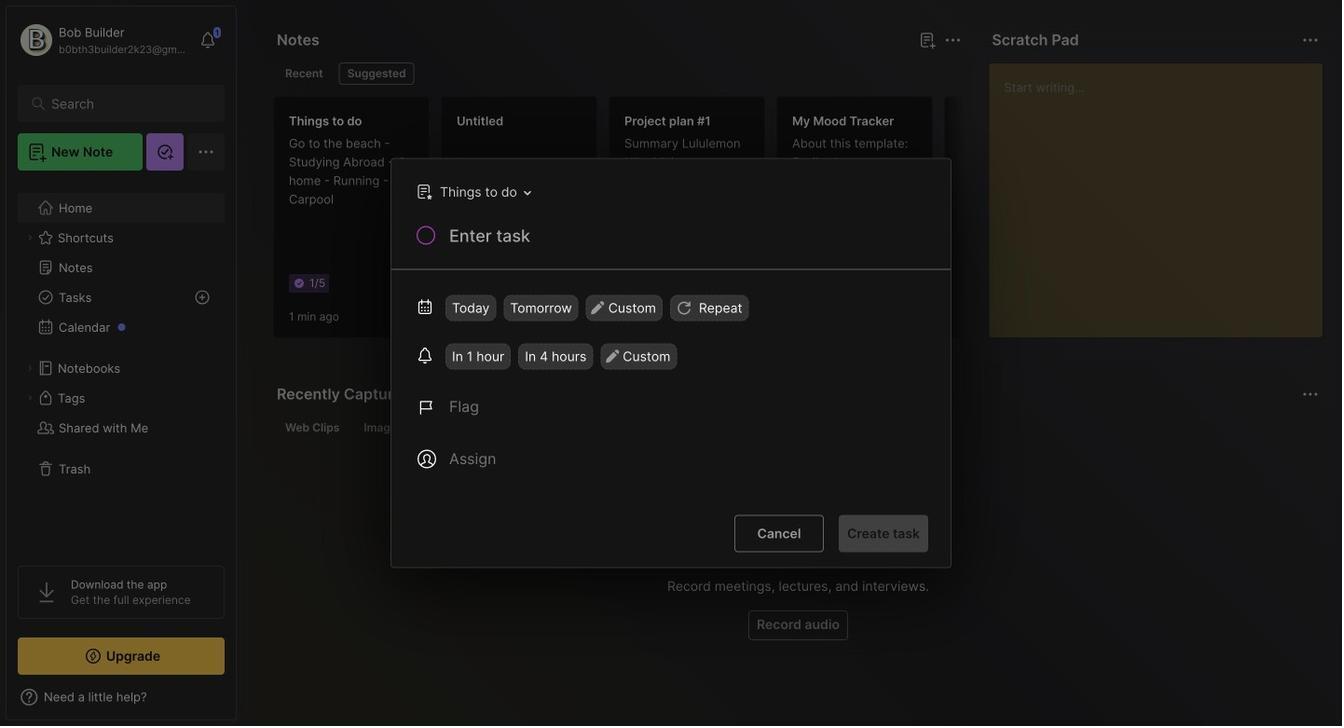 Task type: locate. For each thing, give the bounding box(es) containing it.
main element
[[0, 0, 242, 726]]

none search field inside main element
[[51, 92, 200, 115]]

expand tags image
[[24, 392, 35, 404]]

Enter task text field
[[447, 224, 928, 256]]

Start writing… text field
[[1004, 63, 1322, 323]]

tree
[[7, 182, 236, 549]]

1 tab list from the top
[[277, 62, 958, 85]]

row group
[[273, 96, 1112, 350]]

tab
[[277, 62, 332, 85], [339, 62, 415, 85], [277, 417, 348, 439], [355, 417, 412, 439], [505, 417, 554, 439]]

tree inside main element
[[7, 182, 236, 549]]

None search field
[[51, 92, 200, 115]]

0 vertical spatial tab list
[[277, 62, 958, 85]]

1 vertical spatial tab list
[[277, 417, 1316, 439]]

tab list
[[277, 62, 958, 85], [277, 417, 1316, 439]]

Go to note or move task field
[[407, 178, 538, 206]]

2 tab list from the top
[[277, 417, 1316, 439]]



Task type: vqa. For each thing, say whether or not it's contained in the screenshot.
"alert"
no



Task type: describe. For each thing, give the bounding box(es) containing it.
expand notebooks image
[[24, 363, 35, 374]]

Search text field
[[51, 95, 200, 113]]



